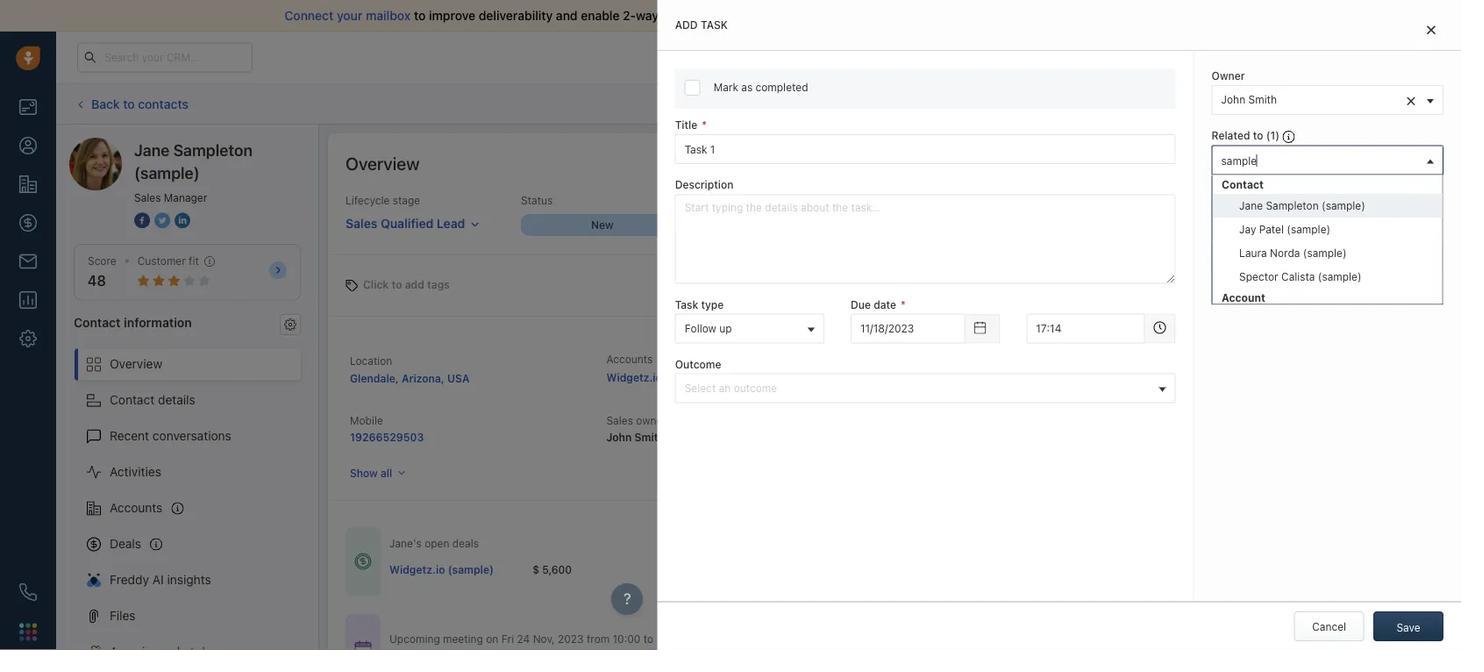Task type: describe. For each thing, give the bounding box(es) containing it.
mark
[[714, 81, 739, 93]]

follow up
[[685, 322, 732, 334]]

negotiation / lost button
[[1131, 215, 1283, 236]]

sampleton for manager
[[173, 140, 253, 159]]

contact details
[[110, 393, 195, 407]]

jane inside scheduled a meeting later with jane to discuss the requirements
[[1286, 367, 1310, 380]]

negotiation / lost
[[1164, 219, 1254, 231]]

show all
[[350, 467, 392, 479]]

phone element
[[11, 575, 46, 610]]

owner
[[1212, 70, 1246, 82]]

outcome
[[734, 382, 778, 394]]

upcoming
[[390, 632, 440, 645]]

$ 5,600
[[533, 564, 572, 576]]

(sample) inside 'option'
[[1322, 199, 1366, 211]]

0 vertical spatial widgetz.io (sample) link
[[607, 371, 711, 384]]

select an outcome button
[[675, 373, 1176, 403]]

sales for sales activities
[[1186, 98, 1213, 110]]

upcoming meeting on fri 24 nov, 2023 from 10:00 to 11:00
[[390, 632, 683, 645]]

add task
[[675, 19, 728, 31]]

your
[[982, 51, 1003, 63]]

widgetz.io (sample) link inside 'row'
[[390, 562, 494, 577]]

explore
[[1130, 51, 1168, 63]]

1 horizontal spatial (
[[1284, 229, 1288, 241]]

contact for contact details
[[110, 393, 155, 407]]

call button
[[819, 89, 872, 119]]

plans
[[1171, 51, 1199, 63]]

(sample) inside × 'tab panel'
[[1333, 187, 1377, 199]]

completed
[[756, 81, 809, 93]]

Click to select records search field
[[1218, 151, 1421, 170]]

janesampleton@gmail.com link
[[863, 369, 1002, 386]]

/ for won
[[1349, 219, 1353, 231]]

scheduled a meeting later with jane to discuss the requirements
[[1130, 367, 1382, 395]]

the
[[1366, 367, 1382, 380]]

way
[[636, 8, 659, 23]]

48 button
[[88, 273, 106, 289]]

contact for contact information
[[74, 315, 121, 329]]

trial
[[1006, 51, 1024, 63]]

new link
[[521, 214, 674, 236]]

contact information
[[74, 315, 192, 329]]

follow up button
[[675, 314, 825, 343]]

owner
[[636, 415, 667, 427]]

list box containing contact
[[1213, 175, 1443, 401]]

jay patel (sample) option
[[1213, 217, 1443, 241]]

sales owner john smith
[[607, 415, 667, 443]]

smith inside × 'tab panel'
[[1249, 94, 1278, 106]]

john inside × 'tab panel'
[[1222, 94, 1246, 106]]

jane's
[[390, 538, 422, 550]]

sales manager
[[134, 191, 207, 204]]

deals
[[110, 537, 141, 551]]

contact for contact
[[1222, 178, 1264, 190]]

cancel button
[[1295, 612, 1365, 641]]

select an outcome
[[685, 382, 778, 394]]

jane inside 'option'
[[1239, 199, 1263, 211]]

laura norda (sample) option
[[1213, 241, 1443, 264]]

collaborators
[[1212, 229, 1281, 241]]

from
[[587, 632, 610, 645]]

arizona,
[[402, 372, 445, 384]]

sms button
[[911, 89, 969, 119]]

sampleton inside × 'tab panel'
[[1277, 187, 1330, 199]]

accounts for accounts widgetz.io (sample)
[[607, 353, 653, 365]]

widgetz.io inside 'row'
[[390, 564, 445, 576]]

container_wx8msf4aqz5i3rn1 image
[[354, 553, 372, 571]]

type
[[702, 298, 724, 310]]

add
[[405, 279, 425, 291]]

phone image
[[19, 584, 37, 601]]

$
[[533, 564, 540, 576]]

won
[[1324, 219, 1346, 231]]

outcome
[[675, 358, 722, 370]]

janesampleton@gmail.com
[[863, 371, 1002, 384]]

follow
[[685, 322, 717, 334]]

related to ( 1 )
[[1212, 130, 1283, 142]]

mark as completed
[[714, 81, 809, 93]]

mailbox
[[366, 8, 411, 23]]

option containing contact
[[1213, 175, 1443, 288]]

due date
[[851, 298, 897, 310]]

description
[[675, 179, 734, 191]]

contacts
[[138, 96, 189, 111]]

(sample) inside 'row'
[[448, 564, 494, 576]]

(sample) up laura norda (sample)
[[1287, 223, 1331, 235]]

meeting inside scheduled a meeting later with jane to discuss the requirements
[[1194, 367, 1234, 380]]

back to contacts
[[91, 96, 189, 111]]

in
[[1051, 51, 1060, 63]]

spector
[[1239, 270, 1279, 282]]

jane sampleton (sample) option
[[1213, 193, 1443, 217]]

freddy ai insights
[[110, 573, 211, 587]]

recent conversations
[[110, 429, 232, 443]]

24
[[517, 632, 530, 645]]

facebook circled image
[[134, 211, 150, 229]]

none text field inside × 'tab panel'
[[1027, 314, 1146, 343]]

explore plans
[[1130, 51, 1199, 63]]

freshworks switcher image
[[19, 623, 37, 641]]

2023
[[558, 632, 584, 645]]

stage
[[393, 194, 420, 207]]

to inside scheduled a meeting later with jane to discuss the requirements
[[1313, 367, 1323, 380]]

activities
[[110, 465, 161, 479]]

0
[[1288, 229, 1295, 241]]

sync
[[662, 8, 690, 23]]

collaborators ( 0 )
[[1212, 229, 1299, 241]]

related
[[1212, 130, 1251, 142]]

connect your mailbox to improve deliverability and enable 2-way sync of email conversations.
[[285, 8, 827, 23]]

/ for negotiation
[[1226, 219, 1229, 231]]

fit
[[189, 255, 199, 267]]

0 horizontal spatial overview
[[110, 357, 163, 371]]

10:00
[[613, 632, 641, 645]]

group containing jane sampleton (sample)
[[1213, 193, 1443, 288]]

jane's open deals
[[390, 538, 479, 550]]

(sample) down jay patel (sample) option
[[1303, 246, 1347, 259]]

score 48
[[88, 255, 116, 289]]

to left 11:00 in the bottom of the page
[[644, 632, 654, 645]]

files
[[110, 609, 136, 623]]

row containing widgetz.io (sample)
[[390, 552, 959, 587]]

jane inside × 'tab panel'
[[1251, 187, 1275, 199]]

spector calista (sample) option
[[1213, 264, 1443, 288]]

on
[[486, 632, 499, 645]]

add
[[675, 19, 698, 31]]

meeting button
[[1075, 89, 1151, 119]]

tags
[[427, 279, 450, 291]]

task type
[[675, 298, 724, 310]]

jane sampleton (sample) for jay patel (sample)
[[1239, 199, 1366, 211]]

× dialog
[[658, 0, 1462, 650]]

ai
[[153, 573, 164, 587]]

overview
[[1382, 157, 1426, 169]]



Task type: locate. For each thing, give the bounding box(es) containing it.
0 vertical spatial smith
[[1249, 94, 1278, 106]]

0 vertical spatial john
[[1222, 94, 1246, 106]]

won / churned button
[[1283, 215, 1436, 236]]

lifecycle stage
[[346, 194, 420, 207]]

0 horizontal spatial john
[[607, 431, 632, 443]]

sales for sales manager
[[134, 191, 161, 204]]

task
[[701, 19, 728, 31]]

1 horizontal spatial smith
[[1249, 94, 1278, 106]]

( up the norda at the right
[[1284, 229, 1288, 241]]

task down your trial ends in 21 days
[[1034, 98, 1056, 110]]

1 horizontal spatial overview
[[346, 153, 420, 173]]

sampleton up jay patel (sample)
[[1266, 199, 1319, 211]]

save
[[1397, 621, 1421, 634]]

lead
[[437, 216, 465, 230]]

email
[[774, 98, 800, 110]]

contact inside option
[[1222, 178, 1264, 190]]

1 vertical spatial task
[[675, 298, 699, 310]]

lifecycle
[[346, 194, 390, 207]]

all
[[381, 467, 392, 479]]

option
[[1213, 175, 1443, 288]]

accounts up owner
[[607, 353, 653, 365]]

task inside × 'tab panel'
[[675, 298, 699, 310]]

score
[[88, 255, 116, 267]]

(sample) inside "accounts widgetz.io (sample)"
[[665, 371, 711, 384]]

jane sampleton (sample) down click to select records search box in the right of the page
[[1251, 187, 1377, 199]]

(sample) down laura norda (sample) option
[[1318, 270, 1362, 282]]

sales down lifecycle at the top of page
[[346, 216, 378, 230]]

overview up contact details
[[110, 357, 163, 371]]

0 vertical spatial )
[[1276, 130, 1280, 142]]

widgetz.io inside "accounts widgetz.io (sample)"
[[607, 371, 662, 384]]

Title text field
[[675, 134, 1176, 164]]

accounts down activities
[[110, 501, 163, 515]]

details
[[158, 393, 195, 407]]

sampleton inside 'option'
[[1266, 199, 1319, 211]]

meeting
[[1194, 367, 1234, 380], [443, 632, 483, 645]]

task inside button
[[1034, 98, 1056, 110]]

×
[[1407, 89, 1417, 110]]

1 vertical spatial widgetz.io
[[390, 564, 445, 576]]

sales qualified lead link
[[346, 208, 480, 233]]

1 horizontal spatial widgetz.io
[[607, 371, 662, 384]]

sampleton up manager
[[173, 140, 253, 159]]

container_wx8msf4aqz5i3rn1 image
[[354, 640, 372, 650]]

jay patel (sample)
[[1239, 223, 1331, 235]]

jay
[[1239, 223, 1256, 235]]

of
[[693, 8, 705, 23]]

0 vertical spatial widgetz.io
[[607, 371, 662, 384]]

) up laura norda (sample)
[[1295, 229, 1299, 241]]

widgetz.io (sample) link down open
[[390, 562, 494, 577]]

contact down 48 on the top left of the page
[[74, 315, 121, 329]]

conversations
[[153, 429, 232, 443]]

john down "accounts widgetz.io (sample)"
[[607, 431, 632, 443]]

1 horizontal spatial )
[[1295, 229, 1299, 241]]

insights
[[167, 573, 211, 587]]

0 horizontal spatial widgetz.io
[[390, 564, 445, 576]]

jane right with in the right bottom of the page
[[1286, 367, 1310, 380]]

location
[[350, 354, 393, 367]]

1 horizontal spatial meeting
[[1194, 367, 1234, 380]]

jane sampleton (sample) up jay patel (sample)
[[1239, 199, 1366, 211]]

won / churned
[[1324, 219, 1399, 231]]

to left 1
[[1254, 130, 1264, 142]]

your trial ends in 21 days
[[982, 51, 1097, 63]]

accounts for accounts
[[110, 501, 163, 515]]

john down owner
[[1222, 94, 1246, 106]]

Start typing the details about the task… text field
[[675, 194, 1176, 284]]

close image
[[1428, 25, 1436, 35]]

0 horizontal spatial widgetz.io (sample) link
[[390, 562, 494, 577]]

19266529503 link
[[350, 431, 424, 443]]

row
[[390, 552, 959, 587]]

sales left owner
[[607, 415, 633, 427]]

task for task type
[[675, 298, 699, 310]]

(sample) up sales manager
[[134, 163, 200, 182]]

0 horizontal spatial task
[[675, 298, 699, 310]]

0 vertical spatial task
[[1034, 98, 1056, 110]]

enable
[[581, 8, 620, 23]]

sms
[[937, 98, 960, 110]]

task
[[1034, 98, 1056, 110], [675, 298, 699, 310]]

to left discuss
[[1313, 367, 1323, 380]]

recent
[[110, 429, 149, 443]]

0 vertical spatial (
[[1267, 130, 1271, 142]]

list box
[[1213, 175, 1443, 401]]

2 / from the left
[[1349, 219, 1353, 231]]

0 vertical spatial overview
[[346, 153, 420, 173]]

click
[[363, 279, 389, 291]]

twitter circled image
[[154, 211, 170, 229]]

0 vertical spatial accounts
[[607, 353, 653, 365]]

widgetz.io down jane's
[[390, 564, 445, 576]]

qualified
[[381, 216, 434, 230]]

open
[[425, 538, 450, 550]]

and
[[556, 8, 578, 23]]

sales left the activities
[[1186, 98, 1213, 110]]

linkedin circled image
[[175, 211, 190, 229]]

1 horizontal spatial accounts
[[607, 353, 653, 365]]

to left add
[[392, 279, 402, 291]]

meeting left on
[[443, 632, 483, 645]]

smith up 1
[[1249, 94, 1278, 106]]

sampleton for patel
[[1266, 199, 1319, 211]]

/ right won
[[1349, 219, 1353, 231]]

jane up patel
[[1251, 187, 1275, 199]]

(sample) down deals
[[448, 564, 494, 576]]

19266529503
[[350, 431, 424, 443]]

1 vertical spatial overview
[[110, 357, 163, 371]]

widgetz.io up owner
[[607, 371, 662, 384]]

mobile 19266529503
[[350, 415, 424, 443]]

task for task
[[1034, 98, 1056, 110]]

information
[[124, 315, 192, 329]]

laura norda (sample)
[[1239, 246, 1347, 259]]

(sample) up won
[[1322, 199, 1366, 211]]

title
[[675, 119, 698, 131]]

john inside sales owner john smith
[[607, 431, 632, 443]]

sales activities
[[1186, 98, 1260, 110]]

smith down owner
[[635, 431, 665, 443]]

widgetz.io (sample) link
[[607, 371, 711, 384], [390, 562, 494, 577]]

( right related
[[1267, 130, 1271, 142]]

jane sampleton (sample) inside 'option'
[[1239, 199, 1366, 211]]

negotiation
[[1164, 219, 1223, 231]]

won / churned link
[[1283, 215, 1436, 236]]

1 vertical spatial meeting
[[443, 632, 483, 645]]

(sample) inside jane sampleton (sample)
[[134, 163, 200, 182]]

a
[[1185, 367, 1191, 380]]

call
[[845, 98, 864, 110]]

None search field
[[1218, 250, 1421, 269]]

0 horizontal spatial /
[[1226, 219, 1229, 231]]

)
[[1276, 130, 1280, 142], [1295, 229, 1299, 241]]

overview
[[346, 153, 420, 173], [110, 357, 163, 371]]

1 horizontal spatial task
[[1034, 98, 1056, 110]]

0 vertical spatial meeting
[[1194, 367, 1234, 380]]

to inside × 'tab panel'
[[1254, 130, 1264, 142]]

contact up lost
[[1222, 178, 1264, 190]]

up
[[720, 322, 732, 334]]

0 horizontal spatial smith
[[635, 431, 665, 443]]

1 vertical spatial john
[[607, 431, 632, 443]]

call link
[[819, 89, 872, 119]]

task left type
[[675, 298, 699, 310]]

manager
[[164, 191, 207, 204]]

sales qualified lead
[[346, 216, 465, 230]]

1 horizontal spatial john
[[1222, 94, 1246, 106]]

21
[[1062, 51, 1073, 63]]

to right back
[[123, 96, 135, 111]]

0 horizontal spatial )
[[1276, 130, 1280, 142]]

jane inside jane sampleton (sample)
[[134, 140, 170, 159]]

overview up lifecycle stage
[[346, 153, 420, 173]]

sales up facebook circled 'icon'
[[134, 191, 161, 204]]

/ left lost
[[1226, 219, 1229, 231]]

1 vertical spatial smith
[[635, 431, 665, 443]]

None text field
[[1027, 314, 1146, 343]]

mng settings image
[[284, 318, 297, 331]]

to right mailbox
[[414, 8, 426, 23]]

0 horizontal spatial accounts
[[110, 501, 163, 515]]

(sample) down customize
[[1333, 187, 1377, 199]]

back to contacts link
[[74, 90, 190, 118]]

meeting right a
[[1194, 367, 1234, 380]]

deals
[[453, 538, 479, 550]]

customer
[[138, 255, 186, 267]]

sales inside sales owner john smith
[[607, 415, 633, 427]]

1 / from the left
[[1226, 219, 1229, 231]]

(sample) inside option
[[1318, 270, 1362, 282]]

due
[[851, 298, 871, 310]]

patel
[[1259, 223, 1284, 235]]

account
[[1222, 291, 1266, 303]]

2 vertical spatial contact
[[110, 393, 155, 407]]

show
[[350, 467, 378, 479]]

1 vertical spatial contact
[[74, 315, 121, 329]]

group
[[1213, 193, 1443, 288]]

Search your CRM... text field
[[77, 43, 253, 72]]

with
[[1262, 367, 1283, 380]]

× tab panel
[[658, 0, 1462, 650]]

0 horizontal spatial (
[[1267, 130, 1271, 142]]

smith inside sales owner john smith
[[635, 431, 665, 443]]

email
[[708, 8, 739, 23]]

widgetz.io (sample) link down outcome
[[607, 371, 711, 384]]

1 vertical spatial widgetz.io (sample) link
[[390, 562, 494, 577]]

spector calista (sample)
[[1239, 270, 1362, 282]]

new
[[591, 219, 614, 231]]

meeting
[[1101, 98, 1141, 110]]

1 horizontal spatial widgetz.io (sample) link
[[607, 371, 711, 384]]

accounts inside "accounts widgetz.io (sample)"
[[607, 353, 653, 365]]

jane sampleton (sample) up manager
[[134, 140, 253, 182]]

1 vertical spatial )
[[1295, 229, 1299, 241]]

(sample) down outcome
[[665, 371, 711, 384]]

task button
[[1007, 89, 1066, 119]]

11:00
[[657, 632, 683, 645]]

1 horizontal spatial /
[[1349, 219, 1353, 231]]

smith
[[1249, 94, 1278, 106], [635, 431, 665, 443]]

glendale,
[[350, 372, 399, 384]]

none search field inside × 'tab panel'
[[1218, 250, 1421, 269]]

glendale, arizona, usa link
[[350, 372, 470, 384]]

mobile
[[350, 415, 383, 427]]

email image
[[1288, 50, 1300, 65]]

negotiation / lost link
[[1131, 215, 1283, 236]]

1 vertical spatial accounts
[[110, 501, 163, 515]]

jane sampleton (sample) for sales manager
[[134, 140, 253, 182]]

discuss
[[1326, 367, 1363, 380]]

0 horizontal spatial meeting
[[443, 632, 483, 645]]

customize overview
[[1326, 157, 1426, 169]]

cancel
[[1313, 620, 1347, 633]]

5,600
[[542, 564, 572, 576]]

sampleton down click to select records search box in the right of the page
[[1277, 187, 1330, 199]]

jane up lost
[[1239, 199, 1263, 211]]

0 vertical spatial contact
[[1222, 178, 1264, 190]]

contact up the recent
[[110, 393, 155, 407]]

1 vertical spatial (
[[1284, 229, 1288, 241]]

click to add tags
[[363, 279, 450, 291]]

-- text field
[[851, 314, 965, 343]]

jane down contacts at left top
[[134, 140, 170, 159]]

customize
[[1326, 157, 1379, 169]]

) down john smith
[[1276, 130, 1280, 142]]

sales for sales qualified lead
[[346, 216, 378, 230]]

jane sampleton (sample) inside × 'tab panel'
[[1251, 187, 1377, 199]]



Task type: vqa. For each thing, say whether or not it's contained in the screenshot.
Sales Qualified Lead at top
yes



